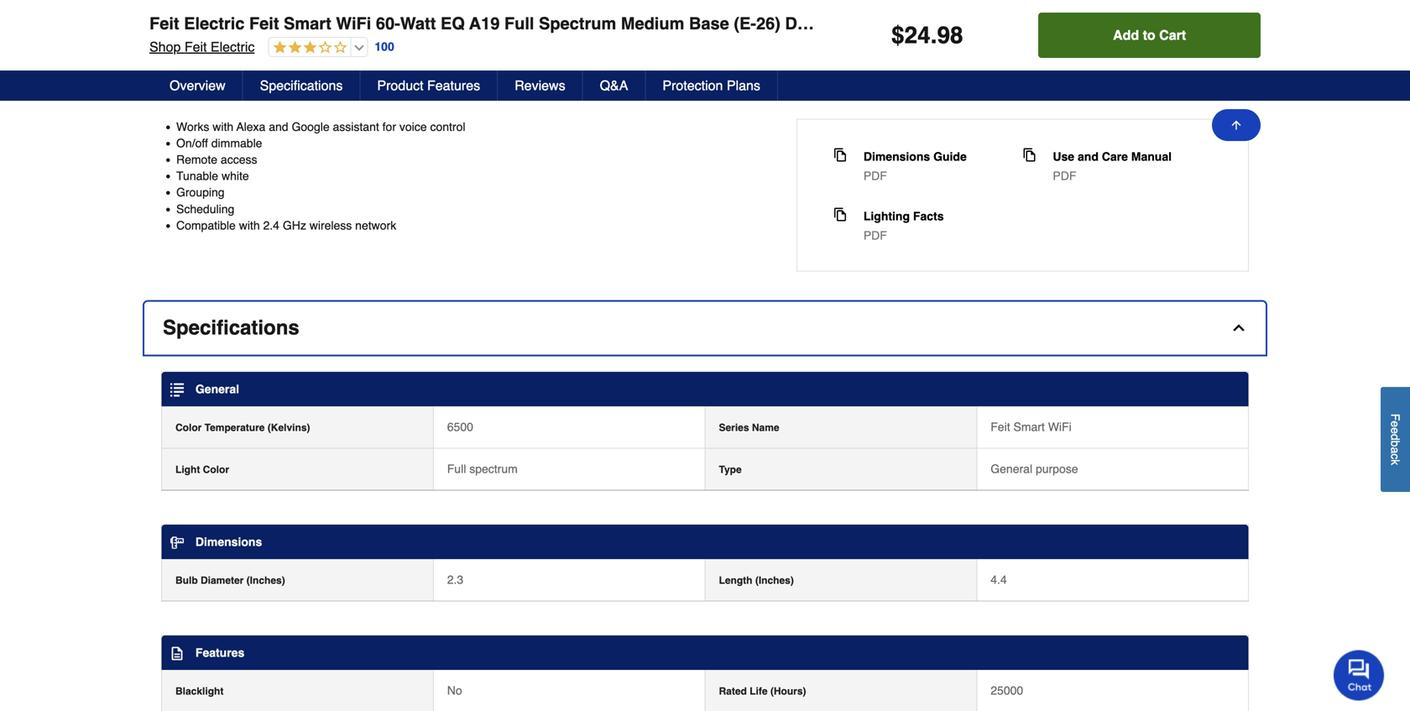 Task type: describe. For each thing, give the bounding box(es) containing it.
2 horizontal spatial your
[[941, 48, 964, 62]]

1 horizontal spatial your
[[561, 68, 584, 82]]

to left "you."
[[243, 48, 253, 62]]

blacklight
[[175, 685, 224, 697]]

overview
[[170, 78, 226, 93]]

light color
[[175, 464, 229, 475]]

has
[[230, 68, 249, 82]]

$ 24 . 98
[[892, 22, 963, 49]]

cart
[[1160, 27, 1186, 43]]

network
[[355, 219, 396, 232]]

(3-
[[1048, 14, 1069, 33]]

watt
[[400, 14, 436, 33]]

lights
[[557, 28, 585, 41]]

0 horizontal spatial color
[[175, 422, 202, 433]]

length (inches)
[[719, 574, 794, 586]]

dimmable
[[785, 14, 866, 33]]

1 or from the left
[[408, 28, 419, 41]]

feit up shop
[[149, 14, 179, 33]]

soft
[[1076, 28, 1095, 41]]

led
[[922, 14, 956, 33]]

.
[[931, 22, 937, 49]]

no
[[447, 684, 462, 697]]

works
[[176, 120, 209, 133]]

f
[[1389, 414, 1402, 421]]

2 horizontal spatial smart
[[1014, 420, 1045, 433]]

f e e d b a c k
[[1389, 414, 1402, 465]]

reviews
[[515, 78, 565, 93]]

features inside button
[[427, 78, 480, 93]]

works with alexa and google assistant for voice control on/off dimmable remote access tunable white grouping scheduling compatible with 2.4 ghz wireless network
[[176, 120, 465, 232]]

dimensions image
[[170, 536, 184, 550]]

feit electric feit smart wifi 60-watt eq a19 full spectrum medium base (e-26) dimmable smart led light bulb (3-pack)
[[149, 14, 1114, 33]]

spectrum
[[469, 462, 518, 475]]

25000
[[991, 684, 1024, 697]]

specifications for the bottommost specifications button
[[163, 316, 299, 339]]

pack)
[[1069, 14, 1114, 33]]

24
[[905, 22, 931, 49]]

at
[[1056, 48, 1066, 62]]

white inside the works with alexa and google assistant for voice control on/off dimmable remote access tunable white grouping scheduling compatible with 2.4 ghz wireless network
[[222, 169, 249, 183]]

overview button
[[153, 71, 243, 101]]

add to cart button
[[1039, 13, 1261, 58]]

color temperature (kelvins)
[[175, 422, 310, 433]]

add
[[1113, 27, 1139, 43]]

dimensions for dimensions
[[196, 535, 262, 548]]

feit smart wifi
[[991, 420, 1072, 433]]

customize
[[363, 68, 416, 82]]

for
[[383, 120, 396, 133]]

3 stars image
[[269, 40, 347, 56]]

dimensions guide link
[[864, 148, 967, 165]]

chat invite button image
[[1334, 649, 1385, 701]]

1 horizontal spatial smart
[[870, 14, 918, 33]]

type
[[719, 464, 742, 475]]

4.4
[[991, 573, 1007, 586]]

commands
[[455, 48, 513, 62]]

get
[[1157, 28, 1176, 41]]

document image for dimensions
[[834, 148, 847, 161]]

light.
[[1129, 28, 1154, 41]]

feit left all
[[185, 39, 207, 55]]

and inside use and care manual pdf
[[1078, 150, 1099, 163]]

and inside the works with alexa and google assistant for voice control on/off dimmable remote access tunable white grouping scheduling compatible with 2.4 ghz wireless network
[[269, 120, 288, 133]]

life
[[750, 685, 768, 697]]

2 up from the left
[[720, 48, 733, 62]]

0 vertical spatial full
[[504, 14, 534, 33]]

it
[[220, 68, 227, 82]]

wind
[[949, 28, 973, 41]]

grouping
[[176, 186, 225, 199]]

home's
[[445, 68, 483, 82]]

1 vertical spatial specifications button
[[144, 302, 1266, 355]]

document image for lighting
[[834, 208, 847, 221]]

list view image
[[170, 383, 184, 397]]

(hours)
[[771, 685, 806, 697]]

0 horizontal spatial smart
[[284, 14, 331, 33]]

an
[[539, 48, 552, 62]]

scheduling
[[176, 202, 234, 216]]

add to cart
[[1113, 27, 1186, 43]]

be
[[1147, 48, 1160, 62]]

to inside button
[[1143, 27, 1156, 43]]

(kelvins)
[[268, 422, 310, 433]]

1 vertical spatial light
[[175, 464, 200, 475]]

google inside this versatile smart light bulb works with alexa or google home. easily turn lights on/off, dim, set groups and schedules. choose energizing daylight or wind down with relaxing soft white light. get creative with color, it's all up to you. control lighting with simple voice commands and an intuitive mobile application. set up is simple. the bulbs connect directly to your wireless internet at home and can be controlled from anywhere. it has never been easier to customize your home's lighting to suit your lifestyle.
[[422, 28, 460, 41]]

from
[[1218, 48, 1241, 62]]

1 vertical spatial electric
[[211, 39, 255, 55]]

use and care manual pdf
[[1053, 150, 1172, 182]]

guide
[[934, 150, 967, 163]]

use and care manual link
[[1053, 148, 1172, 165]]

connect
[[843, 48, 884, 62]]

to right directly
[[928, 48, 938, 62]]

b
[[1389, 441, 1402, 447]]

temperature
[[205, 422, 265, 433]]

q&a button
[[583, 71, 646, 101]]

c
[[1389, 454, 1402, 460]]

simple
[[387, 48, 421, 62]]

choose
[[790, 28, 830, 41]]

smart
[[235, 28, 265, 41]]

spectrum
[[539, 14, 616, 33]]

you.
[[256, 48, 278, 62]]

1 vertical spatial bulb
[[175, 574, 198, 586]]

pdf for dimensions guide pdf
[[864, 169, 887, 182]]

google inside the works with alexa and google assistant for voice control on/off dimmable remote access tunable white grouping scheduling compatible with 2.4 ghz wireless network
[[292, 120, 330, 133]]

series name
[[719, 422, 780, 433]]

with up 'internet'
[[1007, 28, 1028, 41]]

26)
[[756, 14, 781, 33]]

dimensions guide pdf
[[864, 150, 967, 182]]

protection
[[663, 78, 723, 93]]

1 horizontal spatial light
[[961, 14, 1002, 33]]

0 vertical spatial specifications button
[[243, 71, 360, 101]]

2 e from the top
[[1389, 428, 1402, 434]]



Task type: vqa. For each thing, say whether or not it's contained in the screenshot.
Lawn
no



Task type: locate. For each thing, give the bounding box(es) containing it.
1 vertical spatial general
[[991, 462, 1033, 475]]

wireless
[[967, 48, 1010, 62], [310, 219, 352, 232]]

easier
[[314, 68, 346, 82]]

and up set
[[707, 28, 727, 41]]

and left can
[[1102, 48, 1122, 62]]

features up control
[[427, 78, 480, 93]]

been
[[285, 68, 311, 82]]

up
[[227, 48, 240, 62], [720, 48, 733, 62]]

color down 'temperature'
[[203, 464, 229, 475]]

wifi left 60-
[[336, 14, 371, 33]]

voice
[[425, 48, 452, 62], [400, 120, 427, 133]]

full spectrum
[[447, 462, 518, 475]]

lighting down works
[[323, 48, 360, 62]]

1 vertical spatial specifications
[[163, 316, 299, 339]]

pdf inside use and care manual pdf
[[1053, 169, 1077, 182]]

wireless inside this versatile smart light bulb works with alexa or google home. easily turn lights on/off, dim, set groups and schedules. choose energizing daylight or wind down with relaxing soft white light. get creative with color, it's all up to you. control lighting with simple voice commands and an intuitive mobile application. set up is simple. the bulbs connect directly to your wireless internet at home and can be controlled from anywhere. it has never been easier to customize your home's lighting to suit your lifestyle.
[[967, 48, 1010, 62]]

lighting facts pdf
[[864, 209, 944, 242]]

alexa inside the works with alexa and google assistant for voice control on/off dimmable remote access tunable white grouping scheduling compatible with 2.4 ghz wireless network
[[236, 120, 266, 133]]

1 horizontal spatial general
[[991, 462, 1033, 475]]

suit
[[540, 68, 558, 82]]

document image for use
[[1023, 148, 1036, 161]]

(e-
[[734, 14, 756, 33]]

0 horizontal spatial dimensions
[[196, 535, 262, 548]]

up left is
[[720, 48, 733, 62]]

2 (inches) from the left
[[755, 574, 794, 586]]

1 vertical spatial voice
[[400, 120, 427, 133]]

feit up "you."
[[249, 14, 279, 33]]

length
[[719, 574, 753, 586]]

color down list view image on the bottom left of page
[[175, 422, 202, 433]]

1 horizontal spatial white
[[1098, 28, 1126, 41]]

or up simple
[[408, 28, 419, 41]]

your down intuitive
[[561, 68, 584, 82]]

(inches) right length
[[755, 574, 794, 586]]

features right notes image
[[196, 646, 245, 659]]

directly
[[888, 48, 925, 62]]

with
[[352, 28, 373, 41], [1007, 28, 1028, 41], [1224, 28, 1245, 41], [363, 48, 384, 62], [213, 120, 234, 133], [239, 219, 260, 232]]

general for general
[[196, 382, 239, 396]]

feit
[[149, 14, 179, 33], [249, 14, 279, 33], [185, 39, 207, 55], [991, 420, 1010, 433]]

e
[[1389, 421, 1402, 428], [1389, 428, 1402, 434]]

0 horizontal spatial wifi
[[336, 14, 371, 33]]

pdf down use at the top right of page
[[1053, 169, 1077, 182]]

pdf inside dimensions guide pdf
[[864, 169, 887, 182]]

wireless down down
[[967, 48, 1010, 62]]

compatible
[[176, 219, 236, 232]]

light down color temperature (kelvins)
[[175, 464, 200, 475]]

1 (inches) from the left
[[247, 574, 285, 586]]

controlled
[[1163, 48, 1214, 62]]

0 horizontal spatial general
[[196, 382, 239, 396]]

light right led
[[961, 14, 1002, 33]]

2 or from the left
[[935, 28, 945, 41]]

this
[[163, 28, 185, 41]]

bulb
[[293, 28, 315, 41]]

lighting
[[323, 48, 360, 62], [486, 68, 523, 82]]

specifications up list view image on the bottom left of page
[[163, 316, 299, 339]]

tunable
[[176, 169, 218, 183]]

relaxing
[[1032, 28, 1073, 41]]

groups
[[668, 28, 704, 41]]

wireless inside the works with alexa and google assistant for voice control on/off dimmable remote access tunable white grouping scheduling compatible with 2.4 ghz wireless network
[[310, 219, 352, 232]]

general left purpose
[[991, 462, 1033, 475]]

voice up product features
[[425, 48, 452, 62]]

smart up 3 stars image
[[284, 14, 331, 33]]

0 vertical spatial bulb
[[1006, 14, 1044, 33]]

white right soft
[[1098, 28, 1126, 41]]

rated life (hours)
[[719, 685, 806, 697]]

general for general purpose
[[991, 462, 1033, 475]]

general
[[196, 382, 239, 396], [991, 462, 1033, 475]]

electric up shop feit electric
[[184, 14, 245, 33]]

0 horizontal spatial alexa
[[236, 120, 266, 133]]

purpose
[[1036, 462, 1078, 475]]

0 horizontal spatial google
[[292, 120, 330, 133]]

1 up from the left
[[227, 48, 240, 62]]

0 horizontal spatial bulb
[[175, 574, 198, 586]]

remote
[[176, 153, 217, 166]]

0 horizontal spatial wireless
[[310, 219, 352, 232]]

$
[[892, 22, 905, 49]]

0 horizontal spatial light
[[175, 464, 200, 475]]

2.3
[[447, 573, 464, 586]]

0 horizontal spatial (inches)
[[247, 574, 285, 586]]

bulb diameter (inches)
[[175, 574, 285, 586]]

0 vertical spatial lighting
[[323, 48, 360, 62]]

facts
[[913, 209, 944, 223]]

1 vertical spatial lighting
[[486, 68, 523, 82]]

0 horizontal spatial your
[[419, 68, 442, 82]]

set
[[699, 48, 717, 62]]

shop
[[149, 39, 181, 55]]

medium
[[621, 14, 685, 33]]

with left 2.4 at the left top of page
[[239, 219, 260, 232]]

smart up directly
[[870, 14, 918, 33]]

1 horizontal spatial color
[[203, 464, 229, 475]]

98
[[937, 22, 963, 49]]

1 vertical spatial full
[[447, 462, 466, 475]]

1 vertical spatial features
[[196, 646, 245, 659]]

1 vertical spatial dimensions
[[196, 535, 262, 548]]

dimensions for dimensions guide pdf
[[864, 150, 930, 163]]

wifi up purpose
[[1048, 420, 1072, 433]]

mobile
[[598, 48, 633, 62]]

1 horizontal spatial google
[[422, 28, 460, 41]]

1 horizontal spatial lighting
[[486, 68, 523, 82]]

the
[[788, 48, 809, 62]]

1 horizontal spatial up
[[720, 48, 733, 62]]

bulb up 'internet'
[[1006, 14, 1044, 33]]

smart up general purpose on the bottom right of the page
[[1014, 420, 1045, 433]]

google left "assistant"
[[292, 120, 330, 133]]

schedules.
[[730, 28, 787, 41]]

1 horizontal spatial wifi
[[1048, 420, 1072, 433]]

alexa
[[376, 28, 405, 41], [236, 120, 266, 133]]

google left home.
[[422, 28, 460, 41]]

and left an
[[516, 48, 536, 62]]

light
[[268, 28, 290, 41]]

application.
[[636, 48, 696, 62]]

1 vertical spatial google
[[292, 120, 330, 133]]

works
[[318, 28, 349, 41]]

alexa inside this versatile smart light bulb works with alexa or google home. easily turn lights on/off, dim, set groups and schedules. choose energizing daylight or wind down with relaxing soft white light. get creative with color, it's all up to you. control lighting with simple voice commands and an intuitive mobile application. set up is simple. the bulbs connect directly to your wireless internet at home and can be controlled from anywhere. it has never been easier to customize your home's lighting to suit your lifestyle.
[[376, 28, 405, 41]]

specifications down control
[[260, 78, 343, 93]]

control
[[282, 48, 319, 62]]

diameter
[[201, 574, 244, 586]]

k
[[1389, 460, 1402, 465]]

with left 100
[[352, 28, 373, 41]]

0 vertical spatial color
[[175, 422, 202, 433]]

1 e from the top
[[1389, 421, 1402, 428]]

1 horizontal spatial features
[[427, 78, 480, 93]]

daylight
[[891, 28, 932, 41]]

notes image
[[170, 647, 184, 660]]

and right use at the top right of page
[[1078, 150, 1099, 163]]

0 vertical spatial specifications
[[260, 78, 343, 93]]

voice inside this versatile smart light bulb works with alexa or google home. easily turn lights on/off, dim, set groups and schedules. choose energizing daylight or wind down with relaxing soft white light. get creative with color, it's all up to you. control lighting with simple voice commands and an intuitive mobile application. set up is simple. the bulbs connect directly to your wireless internet at home and can be controlled from anywhere. it has never been easier to customize your home's lighting to suit your lifestyle.
[[425, 48, 452, 62]]

care
[[1102, 150, 1128, 163]]

electric up the has
[[211, 39, 255, 55]]

with up customize
[[363, 48, 384, 62]]

lighting
[[864, 209, 910, 223]]

on/off
[[176, 136, 208, 150]]

color
[[175, 422, 202, 433], [203, 464, 229, 475]]

specifications button
[[243, 71, 360, 101], [144, 302, 1266, 355]]

voice right for
[[400, 120, 427, 133]]

0 vertical spatial alexa
[[376, 28, 405, 41]]

with up dimmable
[[213, 120, 234, 133]]

up right all
[[227, 48, 240, 62]]

1 horizontal spatial bulb
[[1006, 14, 1044, 33]]

0 vertical spatial light
[[961, 14, 1002, 33]]

document image left dimensions guide link
[[834, 148, 847, 161]]

simple.
[[748, 48, 785, 62]]

0 vertical spatial white
[[1098, 28, 1126, 41]]

1 vertical spatial color
[[203, 464, 229, 475]]

chevron up image
[[1231, 319, 1248, 336]]

white down the access
[[222, 169, 249, 183]]

e up d
[[1389, 421, 1402, 428]]

this versatile smart light bulb works with alexa or google home. easily turn lights on/off, dim, set groups and schedules. choose energizing daylight or wind down with relaxing soft white light. get creative with color, it's all up to you. control lighting with simple voice commands and an intuitive mobile application. set up is simple. the bulbs connect directly to your wireless internet at home and can be controlled from anywhere. it has never been easier to customize your home's lighting to suit your lifestyle.
[[163, 28, 1245, 82]]

full left spectrum at the left
[[447, 462, 466, 475]]

assistant
[[333, 120, 379, 133]]

or left wind
[[935, 28, 945, 41]]

color,
[[163, 48, 191, 62]]

plans
[[727, 78, 761, 93]]

document image
[[834, 148, 847, 161], [1023, 148, 1036, 161], [834, 208, 847, 221]]

arrow up image
[[1230, 118, 1243, 132]]

white inside this versatile smart light bulb works with alexa or google home. easily turn lights on/off, dim, set groups and schedules. choose energizing daylight or wind down with relaxing soft white light. get creative with color, it's all up to you. control lighting with simple voice commands and an intuitive mobile application. set up is simple. the bulbs connect directly to your wireless internet at home and can be controlled from anywhere. it has never been easier to customize your home's lighting to suit your lifestyle.
[[1098, 28, 1126, 41]]

your down wind
[[941, 48, 964, 62]]

lifestyle.
[[587, 68, 630, 82]]

bulb left diameter
[[175, 574, 198, 586]]

0 horizontal spatial full
[[447, 462, 466, 475]]

wireless right ghz
[[310, 219, 352, 232]]

full right "a19"
[[504, 14, 534, 33]]

0 horizontal spatial features
[[196, 646, 245, 659]]

light
[[961, 14, 1002, 33], [175, 464, 200, 475]]

1 horizontal spatial dimensions
[[864, 150, 930, 163]]

to right easier
[[350, 68, 360, 82]]

turn
[[534, 28, 554, 41]]

lighting facts link
[[864, 208, 944, 224]]

dimensions
[[864, 150, 930, 163], [196, 535, 262, 548]]

with up from
[[1224, 28, 1245, 41]]

your
[[941, 48, 964, 62], [419, 68, 442, 82], [561, 68, 584, 82]]

6500
[[447, 420, 473, 433]]

1 vertical spatial wifi
[[1048, 420, 1072, 433]]

1 horizontal spatial (inches)
[[755, 574, 794, 586]]

pdf inside the lighting facts pdf
[[864, 229, 887, 242]]

control
[[430, 120, 465, 133]]

0 vertical spatial general
[[196, 382, 239, 396]]

d
[[1389, 434, 1402, 441]]

1 horizontal spatial wireless
[[967, 48, 1010, 62]]

0 vertical spatial electric
[[184, 14, 245, 33]]

your down simple
[[419, 68, 442, 82]]

intuitive
[[555, 48, 595, 62]]

0 vertical spatial wireless
[[967, 48, 1010, 62]]

1 vertical spatial wireless
[[310, 219, 352, 232]]

0 horizontal spatial white
[[222, 169, 249, 183]]

document image left lighting
[[834, 208, 847, 221]]

document image left use at the top right of page
[[1023, 148, 1036, 161]]

60-
[[376, 14, 400, 33]]

specifications
[[260, 78, 343, 93], [163, 316, 299, 339]]

0 vertical spatial voice
[[425, 48, 452, 62]]

lighting down the 'commands'
[[486, 68, 523, 82]]

0 horizontal spatial or
[[408, 28, 419, 41]]

f e e d b a c k button
[[1381, 387, 1410, 492]]

creative
[[1179, 28, 1220, 41]]

electric
[[184, 14, 245, 33], [211, 39, 255, 55]]

1 horizontal spatial alexa
[[376, 28, 405, 41]]

0 horizontal spatial lighting
[[323, 48, 360, 62]]

1 vertical spatial white
[[222, 169, 249, 183]]

specifications for the topmost specifications button
[[260, 78, 343, 93]]

(inches) right diameter
[[247, 574, 285, 586]]

voice inside the works with alexa and google assistant for voice control on/off dimmable remote access tunable white grouping scheduling compatible with 2.4 ghz wireless network
[[400, 120, 427, 133]]

0 horizontal spatial up
[[227, 48, 240, 62]]

0 vertical spatial dimensions
[[864, 150, 930, 163]]

general right list view image on the bottom left of page
[[196, 382, 239, 396]]

series
[[719, 422, 749, 433]]

e up b on the right of page
[[1389, 428, 1402, 434]]

pdf up lighting
[[864, 169, 887, 182]]

feit up general purpose on the bottom right of the page
[[991, 420, 1010, 433]]

0 vertical spatial google
[[422, 28, 460, 41]]

dimensions inside dimensions guide pdf
[[864, 150, 930, 163]]

product features
[[377, 78, 480, 93]]

pdf for lighting facts pdf
[[864, 229, 887, 242]]

0 vertical spatial features
[[427, 78, 480, 93]]

1 horizontal spatial full
[[504, 14, 534, 33]]

is
[[736, 48, 745, 62]]

0 vertical spatial wifi
[[336, 14, 371, 33]]

alexa up simple
[[376, 28, 405, 41]]

and down never at the top
[[269, 120, 288, 133]]

pdf down lighting
[[864, 229, 887, 242]]

dimensions left guide
[[864, 150, 930, 163]]

access
[[221, 153, 257, 166]]

to left suit
[[527, 68, 536, 82]]

dimensions up bulb diameter (inches)
[[196, 535, 262, 548]]

rated
[[719, 685, 747, 697]]

1 horizontal spatial or
[[935, 28, 945, 41]]

to left get
[[1143, 27, 1156, 43]]

1 vertical spatial alexa
[[236, 120, 266, 133]]

alexa up dimmable
[[236, 120, 266, 133]]



